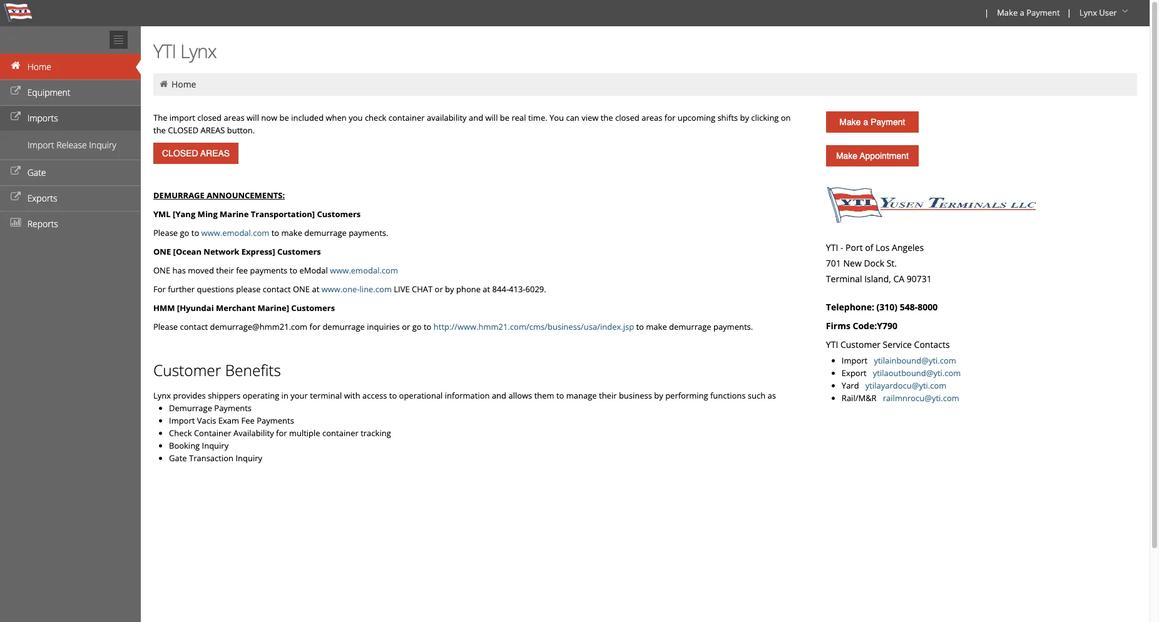 Task type: locate. For each thing, give the bounding box(es) containing it.
to
[[191, 227, 199, 239], [272, 227, 279, 239], [290, 265, 298, 276], [424, 321, 432, 333], [637, 321, 644, 333], [389, 390, 397, 401], [557, 390, 565, 401]]

you
[[550, 112, 564, 123]]

external link image inside equipment link
[[9, 87, 22, 96]]

1 vertical spatial import
[[842, 355, 872, 366]]

please for please go to
[[153, 227, 178, 239]]

hmm [hyundai merchant marine] customers
[[153, 302, 335, 314]]

1 horizontal spatial for
[[310, 321, 321, 333]]

0 horizontal spatial container
[[323, 428, 359, 439]]

by inside lynx provides shippers operating in your terminal with access to operational information and allows them to manage their business by performing functions such as demurrage payments import vacis exam fee payments check container availability for multiple container tracking booking inquiry gate transaction inquiry
[[655, 390, 664, 401]]

inquiry down container
[[202, 440, 229, 452]]

external link image left imports
[[9, 113, 22, 121]]

2 horizontal spatial import
[[842, 355, 872, 366]]

1 closed from the left
[[197, 112, 222, 123]]

1 vertical spatial payments
[[257, 415, 294, 426]]

payments
[[250, 265, 288, 276]]

one has moved their fee payments to emodal www.emodal.com
[[153, 265, 398, 276]]

import inside import release inquiry link
[[28, 139, 54, 151]]

1 vertical spatial customer
[[153, 360, 221, 381]]

0 horizontal spatial payment
[[871, 117, 906, 127]]

import
[[28, 139, 54, 151], [842, 355, 872, 366], [169, 415, 195, 426]]

go right inquiries at the left bottom
[[413, 321, 422, 333]]

network
[[204, 246, 239, 257]]

1 external link image from the top
[[9, 87, 22, 96]]

container left tracking
[[323, 428, 359, 439]]

0 vertical spatial external link image
[[9, 87, 22, 96]]

closed right view
[[616, 112, 640, 123]]

0 vertical spatial go
[[180, 227, 189, 239]]

1 vertical spatial a
[[864, 117, 869, 127]]

please down hmm at left
[[153, 321, 178, 333]]

their right 'manage'
[[599, 390, 617, 401]]

closed
[[197, 112, 222, 123], [616, 112, 640, 123]]

0 horizontal spatial www.emodal.com
[[201, 227, 270, 239]]

1 vertical spatial www.emodal.com
[[330, 265, 398, 276]]

now
[[261, 112, 278, 123]]

one down emodal
[[293, 284, 310, 295]]

be right now
[[280, 112, 289, 123]]

railmnrocu@yti.com
[[884, 393, 960, 404]]

service
[[883, 339, 912, 351]]

manage
[[567, 390, 597, 401]]

at down emodal
[[312, 284, 320, 295]]

1 vertical spatial or
[[402, 321, 410, 333]]

1 vertical spatial home
[[172, 78, 196, 90]]

1 horizontal spatial container
[[389, 112, 425, 123]]

line.com
[[360, 284, 392, 295]]

for down for further questions please contact one at www.one-line.com live chat or by phone at 844-413-6029.
[[310, 321, 321, 333]]

payment left lynx user
[[1027, 7, 1061, 18]]

lynx
[[1080, 7, 1098, 18], [180, 38, 217, 64], [153, 390, 171, 401]]

701
[[827, 257, 842, 269]]

customers up emodal
[[277, 246, 321, 257]]

for
[[665, 112, 676, 123], [310, 321, 321, 333], [276, 428, 287, 439]]

2 vertical spatial external link image
[[9, 167, 22, 176]]

by left phone
[[445, 284, 454, 295]]

container right check
[[389, 112, 425, 123]]

www.emodal.com link
[[201, 227, 270, 239], [330, 265, 398, 276]]

1 vertical spatial container
[[323, 428, 359, 439]]

information
[[445, 390, 490, 401]]

for inside the import closed areas will now be included when you check container availability and will be real time.  you can view the closed areas for upcoming shifts by clicking on the closed areas button.
[[665, 112, 676, 123]]

import for import
[[842, 355, 872, 366]]

1 horizontal spatial home link
[[172, 78, 196, 90]]

yti
[[153, 38, 176, 64], [827, 242, 839, 254], [827, 339, 839, 351]]

export
[[842, 368, 867, 379]]

0 horizontal spatial at
[[312, 284, 320, 295]]

import up check at the left of the page
[[169, 415, 195, 426]]

1 vertical spatial make a payment
[[840, 117, 906, 127]]

import down imports
[[28, 139, 54, 151]]

2 areas from the left
[[642, 112, 663, 123]]

import
[[170, 112, 195, 123]]

home right home icon
[[172, 78, 196, 90]]

payments up exam
[[214, 403, 252, 414]]

booking
[[169, 440, 200, 452]]

import up export
[[842, 355, 872, 366]]

functions
[[711, 390, 746, 401]]

1 vertical spatial www.emodal.com link
[[330, 265, 398, 276]]

0 horizontal spatial for
[[276, 428, 287, 439]]

6029.
[[526, 284, 547, 295]]

marine
[[220, 209, 249, 220]]

0 vertical spatial or
[[435, 284, 443, 295]]

provides
[[173, 390, 206, 401]]

0 vertical spatial lynx
[[1080, 7, 1098, 18]]

1 horizontal spatial by
[[655, 390, 664, 401]]

by
[[741, 112, 750, 123], [445, 284, 454, 295], [655, 390, 664, 401]]

1 vertical spatial external link image
[[9, 113, 22, 121]]

one for one has moved their fee payments to emodal www.emodal.com
[[153, 265, 170, 276]]

1 horizontal spatial the
[[601, 112, 614, 123]]

los
[[876, 242, 890, 254]]

1 horizontal spatial go
[[413, 321, 422, 333]]

the right view
[[601, 112, 614, 123]]

make for the bottommost make a payment link
[[840, 117, 861, 127]]

www.emodal.com up www.one-line.com link
[[330, 265, 398, 276]]

1 at from the left
[[312, 284, 320, 295]]

0 horizontal spatial make a payment link
[[827, 111, 919, 133]]

0 horizontal spatial make a payment
[[840, 117, 906, 127]]

0 horizontal spatial and
[[469, 112, 484, 123]]

availability
[[234, 428, 274, 439]]

check
[[365, 112, 387, 123]]

0 vertical spatial payments.
[[349, 227, 389, 239]]

container
[[194, 428, 231, 439]]

make a payment link
[[992, 0, 1065, 26], [827, 111, 919, 133]]

equipment
[[27, 86, 70, 98]]

ytilaoutbound@yti.com
[[873, 368, 962, 379]]

1 horizontal spatial their
[[599, 390, 617, 401]]

0 horizontal spatial by
[[445, 284, 454, 295]]

payments.
[[349, 227, 389, 239], [714, 321, 754, 333]]

go down [yang
[[180, 227, 189, 239]]

1 vertical spatial please
[[153, 321, 178, 333]]

areas up the button.
[[224, 112, 245, 123]]

lynx inside lynx provides shippers operating in your terminal with access to operational information and allows them to manage their business by performing functions such as demurrage payments import vacis exam fee payments check container availability for multiple container tracking booking inquiry gate transaction inquiry
[[153, 390, 171, 401]]

0 horizontal spatial import
[[28, 139, 54, 151]]

0 horizontal spatial or
[[402, 321, 410, 333]]

www.emodal.com down marine
[[201, 227, 270, 239]]

1 horizontal spatial gate
[[169, 453, 187, 464]]

0 horizontal spatial make
[[282, 227, 302, 239]]

2 please from the top
[[153, 321, 178, 333]]

will
[[247, 112, 259, 123], [486, 112, 498, 123]]

2 vertical spatial import
[[169, 415, 195, 426]]

0 vertical spatial make a payment link
[[992, 0, 1065, 26]]

3 external link image from the top
[[9, 167, 22, 176]]

or right inquiries at the left bottom
[[402, 321, 410, 333]]

user
[[1100, 7, 1118, 18]]

areas
[[224, 112, 245, 123], [642, 112, 663, 123]]

make inside make appointment 'link'
[[837, 151, 858, 161]]

inquiry down availability
[[236, 453, 262, 464]]

external link image down home image
[[9, 87, 22, 96]]

0 vertical spatial www.emodal.com link
[[201, 227, 270, 239]]

external link image inside gate link
[[9, 167, 22, 176]]

external link image
[[9, 87, 22, 96], [9, 113, 22, 121], [9, 167, 22, 176]]

1 horizontal spatial payments
[[257, 415, 294, 426]]

1 horizontal spatial www.emodal.com link
[[330, 265, 398, 276]]

shifts
[[718, 112, 738, 123]]

2 vertical spatial one
[[293, 284, 310, 295]]

1 please from the top
[[153, 227, 178, 239]]

0 horizontal spatial |
[[985, 7, 990, 18]]

home link up equipment
[[0, 54, 141, 80]]

by right business
[[655, 390, 664, 401]]

appointment
[[860, 151, 909, 161]]

0 horizontal spatial inquiry
[[89, 139, 116, 151]]

please down the yml
[[153, 227, 178, 239]]

and inside the import closed areas will now be included when you check container availability and will be real time.  you can view the closed areas for upcoming shifts by clicking on the closed areas button.
[[469, 112, 484, 123]]

0 horizontal spatial be
[[280, 112, 289, 123]]

1 horizontal spatial |
[[1068, 7, 1072, 18]]

None submit
[[153, 143, 239, 164]]

payments up availability
[[257, 415, 294, 426]]

2 vertical spatial lynx
[[153, 390, 171, 401]]

and right availability
[[469, 112, 484, 123]]

yti for yti - port of los angeles 701 new dock st. terminal island, ca 90731
[[827, 242, 839, 254]]

home link right home icon
[[172, 78, 196, 90]]

will left "real"
[[486, 112, 498, 123]]

clicking
[[752, 112, 779, 123]]

2 external link image from the top
[[9, 113, 22, 121]]

1 vertical spatial lynx
[[180, 38, 217, 64]]

lynx provides shippers operating in your terminal with access to operational information and allows them to manage their business by performing functions such as demurrage payments import vacis exam fee payments check container availability for multiple container tracking booking inquiry gate transaction inquiry
[[153, 390, 777, 464]]

real
[[512, 112, 526, 123]]

customers for hmm [hyundai merchant marine] customers
[[291, 302, 335, 314]]

make appointment
[[837, 151, 909, 161]]

contact down one has moved their fee payments to emodal www.emodal.com
[[263, 284, 291, 295]]

for left upcoming
[[665, 112, 676, 123]]

[hyundai
[[177, 302, 214, 314]]

firms code:y790
[[827, 320, 898, 332]]

gate up exports
[[27, 167, 46, 178]]

www.emodal.com link up www.one-line.com link
[[330, 265, 398, 276]]

2 vertical spatial yti
[[827, 339, 839, 351]]

yml [yang ming marine transportation] customers
[[153, 209, 361, 220]]

contact down [hyundai
[[180, 321, 208, 333]]

one
[[153, 246, 171, 257], [153, 265, 170, 276], [293, 284, 310, 295]]

yti up home icon
[[153, 38, 176, 64]]

1 horizontal spatial or
[[435, 284, 443, 295]]

for
[[153, 284, 166, 295]]

0 vertical spatial www.emodal.com
[[201, 227, 270, 239]]

please contact demurrage@hmm21.com for demurrage inquiries or go to http://www.hmm21.com/cms/business/usa/index.jsp to make demurrage payments.
[[153, 321, 754, 333]]

gate link
[[0, 160, 141, 185]]

lynx user link
[[1075, 0, 1137, 26]]

0 horizontal spatial closed
[[197, 112, 222, 123]]

lynx for provides
[[153, 390, 171, 401]]

1 vertical spatial inquiry
[[202, 440, 229, 452]]

1 horizontal spatial lynx
[[180, 38, 217, 64]]

closed up areas at left top
[[197, 112, 222, 123]]

such
[[748, 390, 766, 401]]

inquiries
[[367, 321, 400, 333]]

1 vertical spatial yti
[[827, 242, 839, 254]]

1 vertical spatial their
[[599, 390, 617, 401]]

1 vertical spatial by
[[445, 284, 454, 295]]

2 vertical spatial inquiry
[[236, 453, 262, 464]]

lynx for user
[[1080, 7, 1098, 18]]

by right shifts
[[741, 112, 750, 123]]

customers right transportation]
[[317, 209, 361, 220]]

1 horizontal spatial be
[[500, 112, 510, 123]]

0 horizontal spatial go
[[180, 227, 189, 239]]

ytilayardocu@yti.com
[[866, 380, 947, 391]]

at left 844-
[[483, 284, 491, 295]]

2 vertical spatial customers
[[291, 302, 335, 314]]

further
[[168, 284, 195, 295]]

telephone: (310) 548-8000
[[827, 301, 938, 313]]

payment
[[1027, 7, 1061, 18], [871, 117, 906, 127]]

and inside lynx provides shippers operating in your terminal with access to operational information and allows them to manage their business by performing functions such as demurrage payments import vacis exam fee payments check container availability for multiple container tracking booking inquiry gate transaction inquiry
[[492, 390, 507, 401]]

their inside lynx provides shippers operating in your terminal with access to operational information and allows them to manage their business by performing functions such as demurrage payments import vacis exam fee payments check container availability for multiple container tracking booking inquiry gate transaction inquiry
[[599, 390, 617, 401]]

or right the 'chat'
[[435, 284, 443, 295]]

gate down booking
[[169, 453, 187, 464]]

make for make appointment 'link'
[[837, 151, 858, 161]]

2 be from the left
[[500, 112, 510, 123]]

yml
[[153, 209, 171, 220]]

for left multiple
[[276, 428, 287, 439]]

and left the allows
[[492, 390, 507, 401]]

www.emodal.com link for to make demurrage payments.
[[201, 227, 270, 239]]

548-
[[900, 301, 918, 313]]

1 horizontal spatial contact
[[263, 284, 291, 295]]

benefits
[[225, 360, 281, 381]]

customers
[[317, 209, 361, 220], [277, 246, 321, 257], [291, 302, 335, 314]]

0 vertical spatial container
[[389, 112, 425, 123]]

2 vertical spatial for
[[276, 428, 287, 439]]

1 horizontal spatial will
[[486, 112, 498, 123]]

the
[[601, 112, 614, 123], [153, 125, 166, 136]]

0 horizontal spatial a
[[864, 117, 869, 127]]

inquiry right 'release' at left
[[89, 139, 116, 151]]

the down the
[[153, 125, 166, 136]]

one left the "[ocean"
[[153, 246, 171, 257]]

yti for yti lynx
[[153, 38, 176, 64]]

0 vertical spatial customers
[[317, 209, 361, 220]]

0 horizontal spatial the
[[153, 125, 166, 136]]

1 horizontal spatial payment
[[1027, 7, 1061, 18]]

2 horizontal spatial by
[[741, 112, 750, 123]]

0 vertical spatial the
[[601, 112, 614, 123]]

their left fee
[[216, 265, 234, 276]]

moved
[[188, 265, 214, 276]]

inquiry
[[89, 139, 116, 151], [202, 440, 229, 452], [236, 453, 262, 464]]

home
[[27, 61, 51, 73], [172, 78, 196, 90]]

1 horizontal spatial closed
[[616, 112, 640, 123]]

customer down firms code:y790
[[841, 339, 881, 351]]

home right home image
[[27, 61, 51, 73]]

0 horizontal spatial gate
[[27, 167, 46, 178]]

customers down the www.one-
[[291, 302, 335, 314]]

time.
[[529, 112, 548, 123]]

external link image up external link image
[[9, 167, 22, 176]]

2 horizontal spatial for
[[665, 112, 676, 123]]

included
[[291, 112, 324, 123]]

1 vertical spatial one
[[153, 265, 170, 276]]

2 horizontal spatial inquiry
[[236, 453, 262, 464]]

www.emodal.com link down marine
[[201, 227, 270, 239]]

angle down image
[[1120, 7, 1132, 16]]

st.
[[887, 257, 897, 269]]

yti for yti customer service contacts
[[827, 339, 839, 351]]

1 vertical spatial and
[[492, 390, 507, 401]]

yti inside yti - port of los angeles 701 new dock st. terminal island, ca 90731
[[827, 242, 839, 254]]

be left "real"
[[500, 112, 510, 123]]

yti left -
[[827, 242, 839, 254]]

you
[[349, 112, 363, 123]]

one left has
[[153, 265, 170, 276]]

payment up appointment at the right of the page
[[871, 117, 906, 127]]

0 horizontal spatial lynx
[[153, 390, 171, 401]]

0 vertical spatial customer
[[841, 339, 881, 351]]

home image
[[158, 80, 169, 88]]

areas left upcoming
[[642, 112, 663, 123]]

0 vertical spatial contact
[[263, 284, 291, 295]]

with
[[344, 390, 360, 401]]

1 vertical spatial payments.
[[714, 321, 754, 333]]

make
[[282, 227, 302, 239], [647, 321, 667, 333]]

external link image inside imports link
[[9, 113, 22, 121]]

0 vertical spatial a
[[1021, 7, 1025, 18]]

performing
[[666, 390, 709, 401]]

customer up provides
[[153, 360, 221, 381]]

0 vertical spatial yti
[[153, 38, 176, 64]]

0 horizontal spatial contact
[[180, 321, 208, 333]]

gate
[[27, 167, 46, 178], [169, 453, 187, 464]]

2 will from the left
[[486, 112, 498, 123]]

external link image for imports
[[9, 113, 22, 121]]

yti down firms
[[827, 339, 839, 351]]

1 | from the left
[[985, 7, 990, 18]]

will left now
[[247, 112, 259, 123]]

and
[[469, 112, 484, 123], [492, 390, 507, 401]]

when
[[326, 112, 347, 123]]

844-
[[493, 284, 509, 295]]



Task type: describe. For each thing, give the bounding box(es) containing it.
chat
[[412, 284, 433, 295]]

0 vertical spatial payment
[[1027, 7, 1061, 18]]

www.one-line.com link
[[322, 284, 392, 295]]

island,
[[865, 273, 892, 285]]

live
[[394, 284, 410, 295]]

transaction
[[189, 453, 234, 464]]

1 horizontal spatial a
[[1021, 7, 1025, 18]]

angeles
[[892, 242, 924, 254]]

import for import release inquiry
[[28, 139, 54, 151]]

code:y790
[[853, 320, 898, 332]]

1 vertical spatial the
[[153, 125, 166, 136]]

for inside lynx provides shippers operating in your terminal with access to operational information and allows them to manage their business by performing functions such as demurrage payments import vacis exam fee payments check container availability for multiple container tracking booking inquiry gate transaction inquiry
[[276, 428, 287, 439]]

marine]
[[258, 302, 289, 314]]

railmnrocu@yti.com link
[[884, 393, 960, 404]]

external link image for gate
[[9, 167, 22, 176]]

questions
[[197, 284, 234, 295]]

ytilainbound@yti.com
[[875, 355, 957, 366]]

one for one [ocean network express] customers
[[153, 246, 171, 257]]

ytilainbound@yti.com link
[[875, 355, 957, 366]]

vacis
[[197, 415, 216, 426]]

hmm
[[153, 302, 175, 314]]

2 | from the left
[[1068, 7, 1072, 18]]

1 horizontal spatial www.emodal.com
[[330, 265, 398, 276]]

1 areas from the left
[[224, 112, 245, 123]]

external link image
[[9, 193, 22, 202]]

1 vertical spatial go
[[413, 321, 422, 333]]

1 vertical spatial payment
[[871, 117, 906, 127]]

0 horizontal spatial home link
[[0, 54, 141, 80]]

www.one-
[[322, 284, 360, 295]]

fee
[[241, 415, 255, 426]]

in
[[282, 390, 289, 401]]

the
[[153, 112, 167, 123]]

yard
[[842, 380, 860, 391]]

-
[[841, 242, 844, 254]]

telephone:
[[827, 301, 875, 313]]

import release inquiry link
[[0, 136, 141, 155]]

1 vertical spatial for
[[310, 321, 321, 333]]

1 horizontal spatial inquiry
[[202, 440, 229, 452]]

container inside the import closed areas will now be included when you check container availability and will be real time.  you can view the closed areas for upcoming shifts by clicking on the closed areas button.
[[389, 112, 425, 123]]

transportation]
[[251, 209, 315, 220]]

the import closed areas will now be included when you check container availability and will be real time.  you can view the closed areas for upcoming shifts by clicking on the closed areas button.
[[153, 112, 791, 136]]

1 will from the left
[[247, 112, 259, 123]]

import inside lynx provides shippers operating in your terminal with access to operational information and allows them to manage their business by performing functions such as demurrage payments import vacis exam fee payments check container availability for multiple container tracking booking inquiry gate transaction inquiry
[[169, 415, 195, 426]]

on
[[781, 112, 791, 123]]

demurrage
[[153, 190, 205, 201]]

by inside the import closed areas will now be included when you check container availability and will be real time.  you can view the closed areas for upcoming shifts by clicking on the closed areas button.
[[741, 112, 750, 123]]

dock
[[864, 257, 885, 269]]

button.
[[227, 125, 255, 136]]

2 at from the left
[[483, 284, 491, 295]]

exam
[[218, 415, 239, 426]]

1 horizontal spatial home
[[172, 78, 196, 90]]

please go to www.emodal.com to make demurrage payments.
[[153, 227, 389, 239]]

lynx user
[[1080, 7, 1118, 18]]

reports
[[27, 218, 58, 230]]

bar chart image
[[9, 219, 22, 227]]

0 vertical spatial home
[[27, 61, 51, 73]]

view
[[582, 112, 599, 123]]

2 closed from the left
[[616, 112, 640, 123]]

equipment link
[[0, 80, 141, 105]]

0 vertical spatial gate
[[27, 167, 46, 178]]

1 vertical spatial make
[[647, 321, 667, 333]]

8000
[[918, 301, 938, 313]]

terminal
[[310, 390, 342, 401]]

areas
[[201, 125, 225, 136]]

gate inside lynx provides shippers operating in your terminal with access to operational information and allows them to manage their business by performing functions such as demurrage payments import vacis exam fee payments check container availability for multiple container tracking booking inquiry gate transaction inquiry
[[169, 453, 187, 464]]

customers for one [ocean network express] customers
[[277, 246, 321, 257]]

demurrage@hmm21.com
[[210, 321, 308, 333]]

please for please contact demurrage@hmm21.com for demurrage inquiries or go to
[[153, 321, 178, 333]]

ming
[[198, 209, 218, 220]]

closed
[[168, 125, 199, 136]]

0 vertical spatial payments
[[214, 403, 252, 414]]

import release inquiry
[[28, 139, 116, 151]]

make appointment link
[[827, 145, 919, 167]]

access
[[363, 390, 387, 401]]

0 vertical spatial make
[[998, 7, 1018, 18]]

contacts
[[915, 339, 950, 351]]

http://www.hmm21.com/cms/business/usa/index.jsp
[[434, 321, 634, 333]]

port
[[846, 242, 863, 254]]

them
[[535, 390, 555, 401]]

1 horizontal spatial payments.
[[714, 321, 754, 333]]

0 horizontal spatial customer
[[153, 360, 221, 381]]

1 be from the left
[[280, 112, 289, 123]]

imports
[[27, 112, 58, 124]]

0 vertical spatial their
[[216, 265, 234, 276]]

imports link
[[0, 105, 141, 131]]

0 horizontal spatial payments.
[[349, 227, 389, 239]]

1 horizontal spatial make a payment link
[[992, 0, 1065, 26]]

can
[[566, 112, 580, 123]]

for further questions please contact one at www.one-line.com live chat or by phone at 844-413-6029.
[[153, 284, 547, 295]]

customer benefits
[[153, 360, 281, 381]]

1 horizontal spatial make a payment
[[998, 7, 1061, 18]]

1 vertical spatial contact
[[180, 321, 208, 333]]

check
[[169, 428, 192, 439]]

external link image for equipment
[[9, 87, 22, 96]]

1 horizontal spatial customer
[[841, 339, 881, 351]]

terminal
[[827, 273, 863, 285]]

www.emodal.com link for one has moved their fee payments to emodal www.emodal.com
[[330, 265, 398, 276]]

emodal
[[300, 265, 328, 276]]

phone
[[457, 284, 481, 295]]

of
[[866, 242, 874, 254]]

fee
[[236, 265, 248, 276]]

container inside lynx provides shippers operating in your terminal with access to operational information and allows them to manage their business by performing functions such as demurrage payments import vacis exam fee payments check container availability for multiple container tracking booking inquiry gate transaction inquiry
[[323, 428, 359, 439]]

tracking
[[361, 428, 391, 439]]

demurrage announcements:
[[153, 190, 285, 201]]

home image
[[9, 61, 22, 70]]

allows
[[509, 390, 533, 401]]

(310)
[[877, 301, 898, 313]]

[ocean
[[173, 246, 202, 257]]

your
[[291, 390, 308, 401]]

1 vertical spatial make a payment link
[[827, 111, 919, 133]]

yti lynx
[[153, 38, 217, 64]]

announcements:
[[207, 190, 285, 201]]

0 vertical spatial make
[[282, 227, 302, 239]]

one [ocean network express] customers
[[153, 246, 321, 257]]

ytilayardocu@yti.com link
[[866, 380, 947, 391]]

release
[[56, 139, 87, 151]]

shippers
[[208, 390, 241, 401]]



Task type: vqa. For each thing, say whether or not it's contained in the screenshot.
the rightmost ?
no



